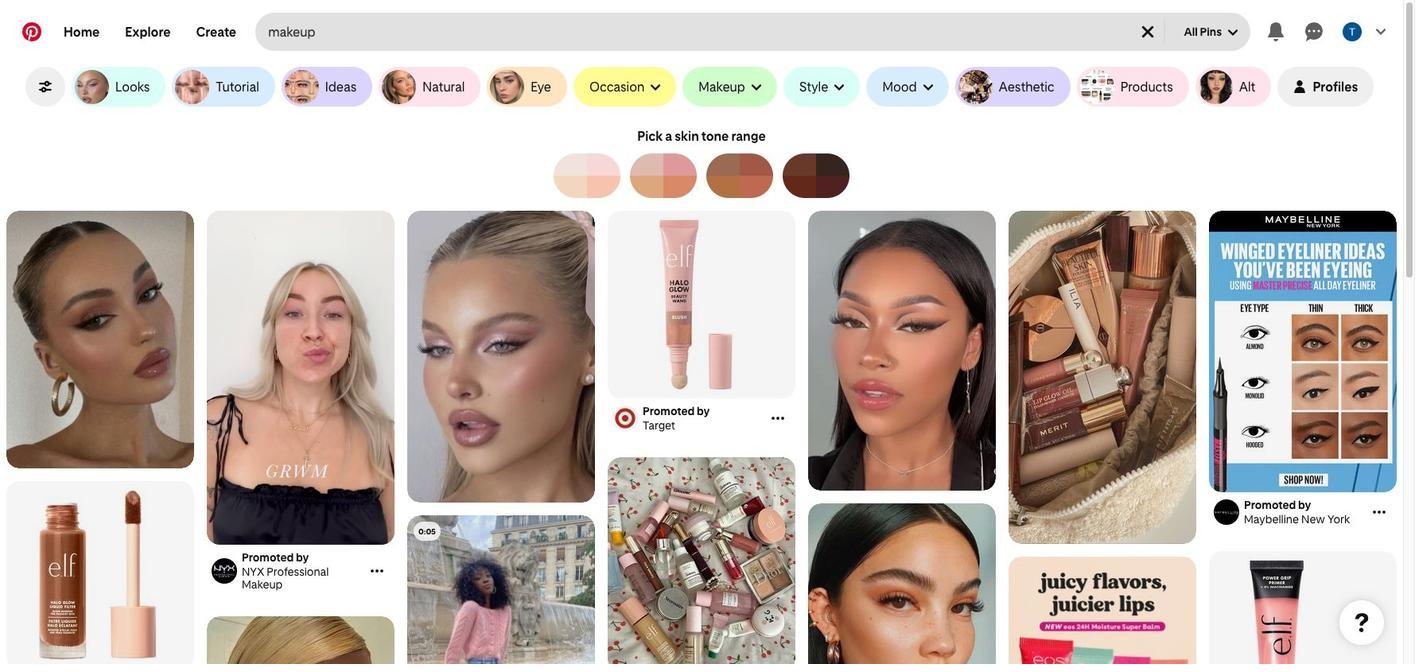 Task type: locate. For each thing, give the bounding box(es) containing it.
this contains an image of: gen z can't get enough of these hair colours—and to be honest, neither can i image
[[207, 617, 395, 664]]

0 horizontal spatial arrow down image
[[651, 83, 661, 92]]

Search text field
[[268, 13, 1125, 51]]

27 sexy makeup ideas for valentines day image
[[808, 504, 996, 664]]

1 this contains an image of: image from the left
[[6, 211, 194, 470]]

2 horizontal spatial arrow down image
[[923, 83, 933, 92]]

2 this contains an image of: image from the left
[[407, 211, 595, 504]]

person image
[[1294, 80, 1307, 93]]

3 arrow down image from the left
[[923, 83, 933, 92]]

this contains an image of: i love buying pink makeup image
[[608, 457, 796, 664]]

dropdown image
[[1228, 28, 1238, 37]]

this waterproof eyeliner features an ultra-fine tip that delivers the most defined, precise line. allure best of beauty award winner 2013. ophthalmologist tested. dermatologist tested. fragrance free. suitable for sensitive eyes and contact lens wearers. image
[[1209, 211, 1397, 492]]

list
[[0, 211, 1403, 664]]

tara schultz image
[[1343, 22, 1362, 41]]

1 horizontal spatial arrow down image
[[752, 83, 761, 92]]

this contains an image of: image
[[6, 211, 194, 470], [407, 211, 595, 504], [1009, 211, 1196, 544]]

filter image
[[39, 80, 52, 93]]

3 this contains an image of: image from the left
[[1009, 211, 1196, 544]]

this contains an image of: makeup pic image
[[808, 211, 996, 492]]

arrow down image
[[651, 83, 661, 92], [752, 83, 761, 92], [923, 83, 933, 92]]

1 horizontal spatial this contains an image of: image
[[407, 211, 595, 504]]

0 horizontal spatial this contains an image of: image
[[6, 211, 194, 470]]

give your cheeks a radiant flush and pretty pop of color with e.l.f. cosmetics' halo glow blush beauty wand. the lightweight liquid formula is infused with hydrating squalane and effortlessly blends into skin to add instant luminosity and radiant dimension to your complexion. use the cushion-tip to apply to the apples and high points of your cheeks for a healthy kiss of color and a precise application. why you'll love it: • easy-to-use liquid blush wand with a cushion-tip applicator • gives you image
[[608, 211, 796, 399]]

2 horizontal spatial this contains an image of: image
[[1009, 211, 1196, 544]]

the future of your skin is looking bright. e.l.f. cosmetics' power grip primer + 4% niacinamide gives you a glowing, even complexion while gripping your makeup. this gel-based face primer has the power to prep and prime your face for the perfect makeup application while smoothing skin and brightening the look of dullness. the formula goes on clear, making it the ideal makeup application base for all skin tones. why you'll love it: • gel primer formula grips makeup for long-lasting wear • infused image
[[1209, 551, 1397, 664]]

arrow down image
[[835, 83, 844, 92]]

achieve a gorgeous glow with e.l.f. cosmetics halo glow liquid filter—the only filter you'll ever need. this innovative complexion booster and makeup-skincare hybrid is infused with squalane and hyaluronic acid that work to enhance the overall look of skin while rendering a soft-focus, effortless radiance. wear on its own, under, or over makeup, mix in with your favorite e.l.f. foundation for a fresh, dewy finish, or use as a highlighter to illuminate the high points of your face. available in 8 image
[[6, 481, 194, 664]]



Task type: describe. For each thing, give the bounding box(es) containing it.
if flavor is your lip balm non-negotiable, you've found your new faves! eos 24h moisture super balm delivers the yummiest, juiciest versions of some of our most-loved, top-rated flavors at under $5. image
[[1009, 557, 1196, 664]]

this contains an image of: modern day princess image
[[407, 516, 595, 664]]

1 arrow down image from the left
[[651, 83, 661, 92]]

2 arrow down image from the left
[[752, 83, 761, 92]]



Task type: vqa. For each thing, say whether or not it's contained in the screenshot.
the left The
no



